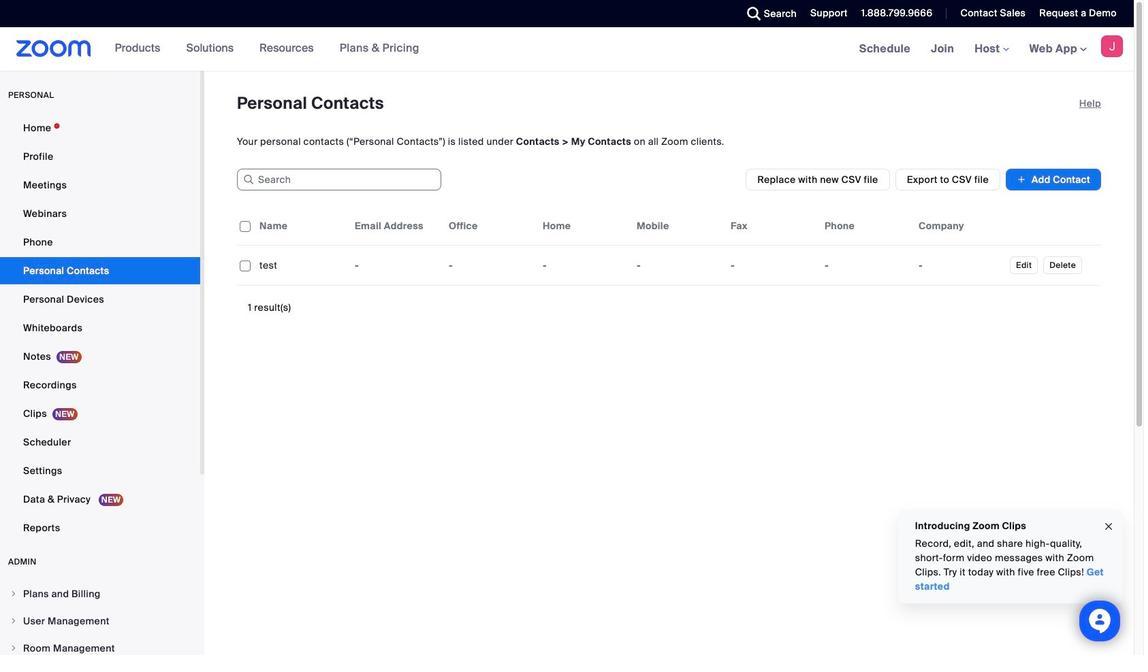 Task type: describe. For each thing, give the bounding box(es) containing it.
product information navigation
[[105, 27, 430, 71]]

3 right image from the top
[[10, 645, 18, 653]]

2 menu item from the top
[[0, 609, 200, 635]]

admin menu menu
[[0, 582, 200, 656]]

1 menu item from the top
[[0, 582, 200, 608]]

personal menu menu
[[0, 114, 200, 544]]



Task type: locate. For each thing, give the bounding box(es) containing it.
right image
[[10, 591, 18, 599], [10, 618, 18, 626], [10, 645, 18, 653]]

0 vertical spatial right image
[[10, 591, 18, 599]]

2 vertical spatial menu item
[[0, 636, 200, 656]]

menu item
[[0, 582, 200, 608], [0, 609, 200, 635], [0, 636, 200, 656]]

2 right image from the top
[[10, 618, 18, 626]]

meetings navigation
[[849, 27, 1134, 72]]

application
[[237, 207, 1112, 296]]

0 vertical spatial menu item
[[0, 582, 200, 608]]

3 menu item from the top
[[0, 636, 200, 656]]

Search Contacts Input text field
[[237, 169, 441, 191]]

1 vertical spatial menu item
[[0, 609, 200, 635]]

1 right image from the top
[[10, 591, 18, 599]]

2 vertical spatial right image
[[10, 645, 18, 653]]

add image
[[1017, 173, 1027, 187]]

profile picture image
[[1101, 35, 1123, 57]]

zoom logo image
[[16, 40, 91, 57]]

1 vertical spatial right image
[[10, 618, 18, 626]]

close image
[[1103, 519, 1114, 535]]

banner
[[0, 27, 1134, 72]]



Task type: vqa. For each thing, say whether or not it's contained in the screenshot.
bottom the with
no



